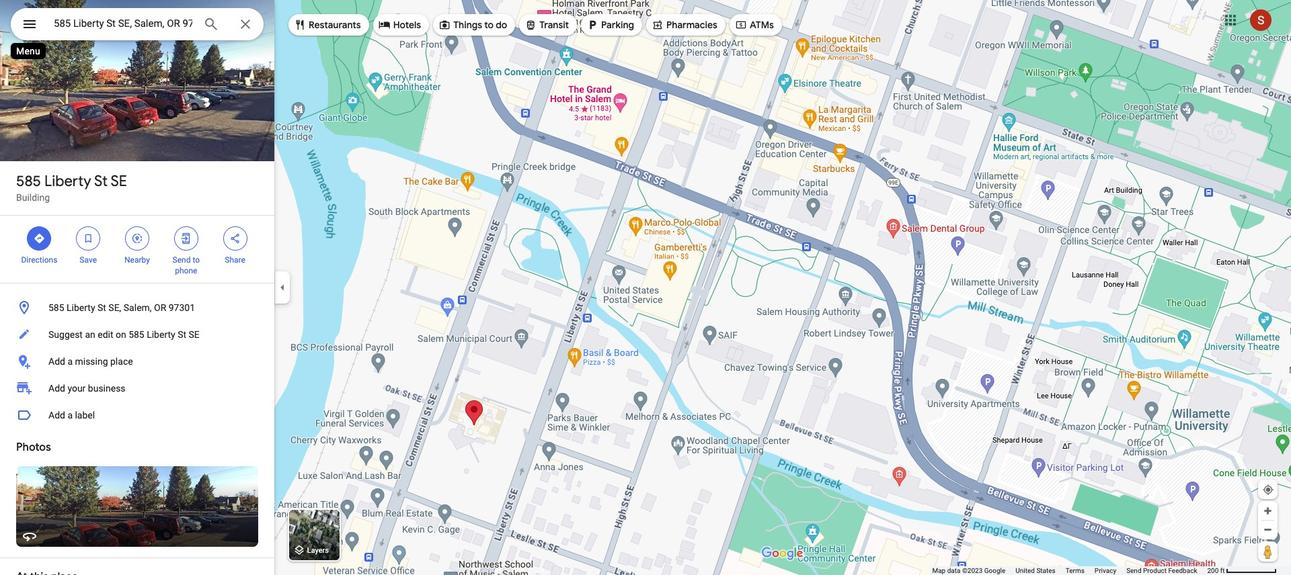 Task type: vqa. For each thing, say whether or not it's contained in the screenshot.
Share
yes



Task type: describe. For each thing, give the bounding box(es) containing it.
show street view coverage image
[[1259, 542, 1278, 563]]

united states button
[[1016, 567, 1056, 576]]

200 ft button
[[1208, 568, 1278, 575]]

send to phone
[[173, 256, 200, 276]]


[[525, 17, 537, 32]]

photos
[[16, 441, 51, 455]]


[[587, 17, 599, 32]]

add for add your business
[[48, 384, 65, 394]]

add for add a label
[[48, 410, 65, 421]]

 pharmacies
[[652, 17, 718, 32]]

add a missing place button
[[0, 349, 275, 375]]

zoom out image
[[1264, 526, 1274, 536]]

on
[[116, 330, 126, 340]]

map
[[933, 568, 946, 575]]

200 ft
[[1208, 568, 1226, 575]]

585 liberty st se main content
[[0, 0, 275, 576]]

map data ©2023 google
[[933, 568, 1006, 575]]

collapse side panel image
[[275, 281, 290, 295]]

a for missing
[[68, 357, 73, 367]]

things
[[454, 19, 483, 31]]

se,
[[109, 303, 121, 314]]

directions
[[21, 256, 57, 265]]

585 liberty st se building
[[16, 172, 127, 203]]


[[735, 17, 748, 32]]

to inside the  things to do
[[485, 19, 494, 31]]

restaurants
[[309, 19, 361, 31]]

footer inside google maps element
[[933, 567, 1208, 576]]

add a label
[[48, 410, 95, 421]]

place
[[110, 357, 133, 367]]

585 for se
[[16, 172, 41, 191]]

save
[[80, 256, 97, 265]]

 things to do
[[439, 17, 508, 32]]

 parking
[[587, 17, 635, 32]]

data
[[948, 568, 961, 575]]

 button
[[11, 8, 48, 43]]

pharmacies
[[667, 19, 718, 31]]


[[82, 231, 94, 246]]


[[229, 231, 241, 246]]

product
[[1144, 568, 1167, 575]]

se inside 585 liberty st se building
[[111, 172, 127, 191]]

edit
[[98, 330, 113, 340]]

share
[[225, 256, 246, 265]]

97301
[[169, 303, 195, 314]]

©2023
[[963, 568, 983, 575]]

add your business link
[[0, 375, 275, 402]]

add for add a missing place
[[48, 357, 65, 367]]


[[131, 231, 143, 246]]

none field inside the 585 liberty st se, salem, or 97301 field
[[54, 15, 192, 32]]

privacy
[[1095, 568, 1117, 575]]

 transit
[[525, 17, 569, 32]]

nearby
[[125, 256, 150, 265]]


[[180, 231, 192, 246]]

585 liberty st se, salem, or 97301
[[48, 303, 195, 314]]

do
[[496, 19, 508, 31]]

 hotels
[[379, 17, 421, 32]]

atms
[[750, 19, 774, 31]]

send for send to phone
[[173, 256, 191, 265]]

feedback
[[1169, 568, 1198, 575]]

 atms
[[735, 17, 774, 32]]


[[22, 15, 38, 34]]

google account: sheryl atherton  
(sheryl.atherton@adept.ai) image
[[1251, 9, 1272, 31]]



Task type: locate. For each thing, give the bounding box(es) containing it.
add left your at bottom left
[[48, 384, 65, 394]]

se
[[111, 172, 127, 191], [189, 330, 200, 340]]

liberty down or
[[147, 330, 175, 340]]

1 vertical spatial se
[[189, 330, 200, 340]]

label
[[75, 410, 95, 421]]


[[379, 17, 391, 32]]

to up phone
[[193, 256, 200, 265]]

a
[[68, 357, 73, 367], [68, 410, 73, 421]]

suggest
[[48, 330, 83, 340]]

585 for se,
[[48, 303, 64, 314]]

200
[[1208, 568, 1219, 575]]

to inside send to phone
[[193, 256, 200, 265]]

liberty for se
[[44, 172, 91, 191]]

your
[[68, 384, 86, 394]]

suggest an edit on 585 liberty st se button
[[0, 322, 275, 349]]

2 vertical spatial liberty
[[147, 330, 175, 340]]

add down 'suggest'
[[48, 357, 65, 367]]

terms
[[1066, 568, 1085, 575]]

building
[[16, 192, 50, 203]]

liberty up building
[[44, 172, 91, 191]]

0 vertical spatial add
[[48, 357, 65, 367]]

add a missing place
[[48, 357, 133, 367]]

zoom in image
[[1264, 507, 1274, 517]]

an
[[85, 330, 95, 340]]

hotels
[[393, 19, 421, 31]]

1 vertical spatial a
[[68, 410, 73, 421]]

0 horizontal spatial to
[[193, 256, 200, 265]]

0 horizontal spatial se
[[111, 172, 127, 191]]

2 vertical spatial st
[[178, 330, 186, 340]]

privacy button
[[1095, 567, 1117, 576]]

585
[[16, 172, 41, 191], [48, 303, 64, 314], [129, 330, 144, 340]]

business
[[88, 384, 126, 394]]

0 vertical spatial st
[[94, 172, 108, 191]]

 restaurants
[[294, 17, 361, 32]]

send for send product feedback
[[1127, 568, 1142, 575]]

a for label
[[68, 410, 73, 421]]

st down 97301
[[178, 330, 186, 340]]

a inside button
[[68, 410, 73, 421]]

add inside button
[[48, 357, 65, 367]]

0 vertical spatial 585
[[16, 172, 41, 191]]

1 vertical spatial liberty
[[67, 303, 95, 314]]

liberty up an
[[67, 303, 95, 314]]


[[439, 17, 451, 32]]

show your location image
[[1263, 484, 1275, 497]]

0 horizontal spatial 585
[[16, 172, 41, 191]]

1 horizontal spatial se
[[189, 330, 200, 340]]

suggest an edit on 585 liberty st se
[[48, 330, 200, 340]]

or
[[154, 303, 166, 314]]

google maps element
[[0, 0, 1292, 576]]

0 vertical spatial to
[[485, 19, 494, 31]]

0 vertical spatial liberty
[[44, 172, 91, 191]]

ft
[[1221, 568, 1226, 575]]

send up phone
[[173, 256, 191, 265]]

phone
[[175, 266, 197, 276]]

585 Liberty St SE, Salem, OR 97301 field
[[11, 8, 264, 40]]

st up 
[[94, 172, 108, 191]]

0 horizontal spatial send
[[173, 256, 191, 265]]

st
[[94, 172, 108, 191], [98, 303, 106, 314], [178, 330, 186, 340]]

to
[[485, 19, 494, 31], [193, 256, 200, 265]]


[[294, 17, 306, 32]]

actions for 585 liberty st se region
[[0, 216, 275, 283]]

1 vertical spatial to
[[193, 256, 200, 265]]

2 a from the top
[[68, 410, 73, 421]]

0 vertical spatial a
[[68, 357, 73, 367]]

st for se,
[[98, 303, 106, 314]]

585 right on
[[129, 330, 144, 340]]

united
[[1016, 568, 1036, 575]]

salem,
[[124, 303, 152, 314]]

parking
[[602, 19, 635, 31]]

1 horizontal spatial 585
[[48, 303, 64, 314]]

footer containing map data ©2023 google
[[933, 567, 1208, 576]]

se inside button
[[189, 330, 200, 340]]

a left label
[[68, 410, 73, 421]]

585 liberty st se, salem, or 97301 button
[[0, 295, 275, 322]]

1 vertical spatial st
[[98, 303, 106, 314]]

1 add from the top
[[48, 357, 65, 367]]

2 vertical spatial add
[[48, 410, 65, 421]]

send left product
[[1127, 568, 1142, 575]]

a left missing
[[68, 357, 73, 367]]

send inside button
[[1127, 568, 1142, 575]]

1 horizontal spatial to
[[485, 19, 494, 31]]

0 vertical spatial send
[[173, 256, 191, 265]]

585 inside 585 liberty st se building
[[16, 172, 41, 191]]

send product feedback button
[[1127, 567, 1198, 576]]

1 vertical spatial add
[[48, 384, 65, 394]]

2 vertical spatial 585
[[129, 330, 144, 340]]

1 a from the top
[[68, 357, 73, 367]]

2 add from the top
[[48, 384, 65, 394]]

layers
[[307, 547, 329, 556]]

st inside 585 liberty st se building
[[94, 172, 108, 191]]

1 vertical spatial 585
[[48, 303, 64, 314]]

liberty
[[44, 172, 91, 191], [67, 303, 95, 314], [147, 330, 175, 340]]

add a label button
[[0, 402, 275, 429]]

585 up building
[[16, 172, 41, 191]]

0 vertical spatial se
[[111, 172, 127, 191]]

send product feedback
[[1127, 568, 1198, 575]]

add left label
[[48, 410, 65, 421]]

to left 'do'
[[485, 19, 494, 31]]

1 vertical spatial send
[[1127, 568, 1142, 575]]

liberty inside 585 liberty st se building
[[44, 172, 91, 191]]

st left se,
[[98, 303, 106, 314]]

google
[[985, 568, 1006, 575]]

missing
[[75, 357, 108, 367]]

2 horizontal spatial 585
[[129, 330, 144, 340]]

states
[[1037, 568, 1056, 575]]

add inside button
[[48, 410, 65, 421]]

3 add from the top
[[48, 410, 65, 421]]

585 up 'suggest'
[[48, 303, 64, 314]]

liberty for se,
[[67, 303, 95, 314]]

united states
[[1016, 568, 1056, 575]]

terms button
[[1066, 567, 1085, 576]]

transit
[[540, 19, 569, 31]]


[[652, 17, 664, 32]]

None field
[[54, 15, 192, 32]]

a inside button
[[68, 357, 73, 367]]

1 horizontal spatial send
[[1127, 568, 1142, 575]]

send
[[173, 256, 191, 265], [1127, 568, 1142, 575]]

st for se
[[94, 172, 108, 191]]

 search field
[[11, 8, 264, 43]]

send inside send to phone
[[173, 256, 191, 265]]

add your business
[[48, 384, 126, 394]]

footer
[[933, 567, 1208, 576]]

add
[[48, 357, 65, 367], [48, 384, 65, 394], [48, 410, 65, 421]]


[[33, 231, 45, 246]]



